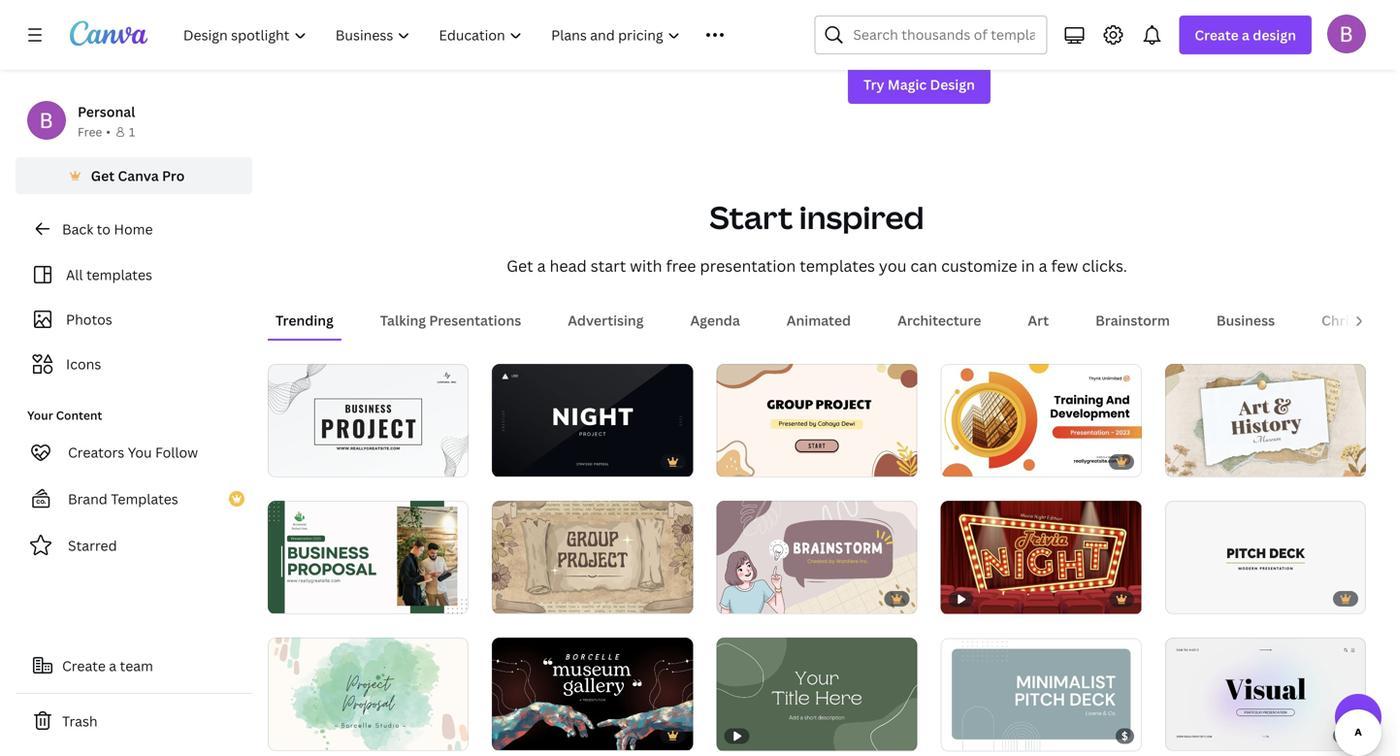 Task type: locate. For each thing, give the bounding box(es) containing it.
0 vertical spatial 13
[[1201, 453, 1213, 468]]

0 horizontal spatial 1 of 13
[[281, 590, 315, 605]]

start
[[710, 196, 793, 238]]

1 for grey minimalist business project presentation image
[[281, 453, 287, 468]]

your right tell at right
[[1000, 14, 1030, 32]]

your
[[1127, 0, 1157, 11], [1000, 14, 1030, 32]]

1 of 20 for 13
[[281, 727, 316, 742]]

1 for "yellow and white modern training and development presentation" image
[[955, 453, 960, 468]]

with
[[630, 255, 663, 276]]

20 for 1 of 10
[[527, 727, 541, 742]]

1 of 20 link for 1 of 10
[[492, 637, 693, 751]]

1 inside 1 of 25 link
[[506, 453, 512, 468]]

all templates
[[66, 265, 152, 284]]

0 horizontal spatial 1 of 20 link
[[268, 637, 469, 751]]

create left team
[[62, 657, 106, 675]]

1 vertical spatial your
[[1000, 14, 1030, 32]]

1 vertical spatial 1 of 13 link
[[268, 500, 469, 614]]

brown aesthetic group project presentation image
[[717, 364, 918, 477]]

1 horizontal spatial 1 of 13 link
[[1166, 364, 1367, 477]]

photos link
[[27, 301, 241, 338]]

free
[[78, 124, 102, 140]]

0 vertical spatial 1 of 13
[[1179, 453, 1213, 468]]

1 of 10 for 1 of 10
[[730, 591, 765, 606]]

back to home
[[62, 220, 153, 238]]

1 vertical spatial 1 of 13
[[281, 590, 315, 605]]

in
[[1258, 0, 1270, 11], [1022, 255, 1035, 276]]

0 horizontal spatial create
[[62, 657, 106, 675]]

2 vertical spatial to
[[97, 220, 111, 238]]

1 vertical spatial to
[[926, 14, 940, 32]]

to
[[1110, 0, 1123, 11], [926, 14, 940, 32], [97, 220, 111, 238]]

0 horizontal spatial to
[[97, 220, 111, 238]]

get
[[91, 166, 115, 185], [507, 255, 534, 276]]

1 of 20 link
[[268, 637, 469, 751], [492, 637, 693, 751], [941, 638, 1142, 751]]

of
[[290, 453, 300, 468], [514, 453, 525, 468], [963, 453, 974, 468], [1187, 453, 1198, 468], [739, 454, 749, 469], [290, 590, 300, 605], [514, 590, 525, 605], [739, 591, 749, 606], [290, 727, 300, 742], [514, 727, 525, 742], [1187, 727, 1198, 742], [963, 727, 974, 742]]

13 for green minimalist professional business proposal presentation image
[[303, 590, 315, 605]]

1 horizontal spatial 1 of 13
[[1179, 453, 1213, 468]]

2 horizontal spatial to
[[1110, 0, 1123, 11]]

10 for 1 of 10
[[752, 591, 765, 606]]

talking
[[380, 311, 426, 329]]

$
[[1122, 728, 1129, 743]]

0 horizontal spatial 1 of 13 link
[[268, 500, 469, 614]]

architecture button
[[890, 302, 990, 339]]

1 of 25
[[506, 453, 540, 468]]

create for create a design
[[1195, 26, 1239, 44]]

create down presentations,
[[1195, 26, 1239, 44]]

10
[[752, 454, 765, 469], [527, 590, 540, 605], [752, 591, 765, 606]]

brand templates
[[68, 490, 178, 508]]

to right back
[[97, 220, 111, 238]]

1 vertical spatial create
[[62, 657, 106, 675]]

get left head on the left of page
[[507, 255, 534, 276]]

inspired
[[800, 196, 925, 238]]

a inside the create a team button
[[109, 657, 117, 675]]

a left few
[[1039, 255, 1048, 276]]

language,
[[1300, 0, 1362, 11]]

templates down 'start inspired'
[[800, 255, 876, 276]]

business
[[1217, 311, 1276, 329]]

create a design
[[1195, 26, 1297, 44]]

1 of 10 link for 1 of 25
[[492, 500, 693, 614]]

0 horizontal spatial in
[[1022, 255, 1035, 276]]

a left design
[[1243, 26, 1250, 44]]

brand templates link
[[16, 480, 252, 518]]

art
[[1028, 311, 1049, 329]]

gradient minimal portfolio proposal presentation image
[[1166, 637, 1367, 751]]

personal
[[78, 102, 135, 121]]

top level navigation element
[[171, 16, 768, 54], [171, 16, 768, 54]]

1 of 16
[[1179, 727, 1213, 742]]

2 horizontal spatial 1 of 20 link
[[941, 638, 1142, 751]]

1 horizontal spatial get
[[507, 255, 534, 276]]

1 horizontal spatial in
[[1258, 0, 1270, 11]]

in left few
[[1022, 255, 1035, 276]]

0 horizontal spatial get
[[91, 166, 115, 185]]

presentations,
[[1160, 0, 1254, 11]]

design
[[930, 75, 975, 94]]

1 of 20 for 10
[[506, 727, 541, 742]]

None search field
[[815, 16, 1048, 54]]

in left any
[[1258, 0, 1270, 11]]

create for create a team
[[62, 657, 106, 675]]

slides
[[1137, 14, 1174, 32]]

of for "yellow and white modern training and development presentation" image
[[963, 453, 974, 468]]

trash link
[[16, 702, 252, 741]]

a for team
[[109, 657, 117, 675]]

get inside "button"
[[91, 166, 115, 185]]

1 inside 1 of 16 link
[[1179, 727, 1185, 742]]

1 of 25 link
[[492, 364, 693, 477]]

a left team
[[109, 657, 117, 675]]

13
[[1201, 453, 1213, 468], [303, 590, 315, 605]]

create a design button
[[1180, 16, 1312, 54]]

agenda button
[[683, 302, 748, 339]]

1 vertical spatial in
[[1022, 255, 1035, 276]]

1 of 10
[[730, 454, 765, 469], [506, 590, 540, 605], [730, 591, 765, 606]]

black and gray gradient professional presentation image
[[492, 364, 693, 477]]

1 horizontal spatial 1 of 20 link
[[492, 637, 693, 751]]

1 of 14 link
[[268, 364, 469, 477]]

a left head on the left of page
[[537, 255, 546, 276]]

1 inside 1 of 15 link
[[955, 453, 960, 468]]

a
[[1243, 26, 1250, 44], [537, 255, 546, 276], [1039, 255, 1048, 276], [109, 657, 117, 675]]

brown and beige aesthetic vintage group project presentation image
[[492, 500, 693, 614]]

1 of 10 for 1 of 25
[[506, 590, 540, 605]]

templates right the all
[[86, 265, 152, 284]]

try magic design link
[[848, 65, 991, 104]]

beige brown pastel  playful manhwa illustration brainstorm presentation image
[[717, 500, 918, 614]]

magic
[[888, 75, 927, 94]]

of for blue minimalist business pitch deck presentation image on the right bottom
[[963, 727, 974, 742]]

0 vertical spatial get
[[91, 166, 115, 185]]

photos
[[66, 310, 112, 329]]

modern pitch deck presentation template image
[[1166, 500, 1367, 614]]

business button
[[1209, 302, 1283, 339]]

few
[[1052, 255, 1079, 276]]

help
[[943, 14, 972, 32]]

of for gradient minimal portfolio proposal presentation image
[[1187, 727, 1198, 742]]

1 for "black and gray gradient professional presentation" image
[[506, 453, 512, 468]]

team
[[120, 657, 153, 675]]

to up make
[[1110, 0, 1123, 11]]

create a team
[[62, 657, 153, 675]]

presentations
[[429, 311, 521, 329]]

0 vertical spatial in
[[1258, 0, 1270, 11]]

create a team button
[[16, 646, 252, 685]]

brainstorm
[[1096, 311, 1171, 329]]

create inside button
[[62, 657, 106, 675]]

1
[[129, 124, 135, 140], [281, 453, 287, 468], [506, 453, 512, 468], [955, 453, 960, 468], [1179, 453, 1185, 468], [730, 454, 736, 469], [281, 590, 287, 605], [506, 590, 512, 605], [730, 591, 736, 606], [281, 727, 287, 742], [506, 727, 512, 742], [1179, 727, 1185, 742], [955, 727, 960, 742]]

0 horizontal spatial 13
[[303, 590, 315, 605]]

create inside dropdown button
[[1195, 26, 1239, 44]]

follow
[[155, 443, 198, 462]]

your up slides at top
[[1127, 0, 1157, 11]]

1 for black white modern museum presentation image
[[506, 727, 512, 742]]

0 vertical spatial to
[[1110, 0, 1123, 11]]

1 for gradient minimal portfolio proposal presentation image
[[1179, 727, 1185, 742]]

to left help
[[926, 14, 940, 32]]

can
[[911, 255, 938, 276]]

1 of 15 link
[[941, 364, 1142, 477]]

bob builder image
[[1328, 14, 1367, 53]]

try
[[864, 75, 885, 94]]

1 of 10 link
[[717, 364, 918, 477], [717, 500, 918, 614], [492, 500, 693, 614]]

1 horizontal spatial 13
[[1201, 453, 1213, 468]]

0 vertical spatial your
[[1127, 0, 1157, 11]]

0 vertical spatial 1 of 13 link
[[1166, 364, 1367, 477]]

brainstorm button
[[1088, 302, 1178, 339]]

2 horizontal spatial 1 of 20
[[955, 727, 990, 742]]

1 for the beige brown minimal organic creative project presentation image
[[281, 727, 287, 742]]

get canva pro button
[[16, 157, 252, 194]]

1 of 20
[[281, 727, 316, 742], [506, 727, 541, 742], [955, 727, 990, 742]]

1 vertical spatial get
[[507, 255, 534, 276]]

1 horizontal spatial 1 of 20
[[506, 727, 541, 742]]

trending button
[[268, 302, 341, 339]]

a for design
[[1243, 26, 1250, 44]]

start inspired
[[710, 196, 925, 238]]

get left canva
[[91, 166, 115, 185]]

1 horizontal spatial 20
[[527, 727, 541, 742]]

1 inside '1 of 14' link
[[281, 453, 287, 468]]

create
[[1195, 26, 1239, 44], [62, 657, 106, 675]]

1 horizontal spatial create
[[1195, 26, 1239, 44]]

0 vertical spatial create
[[1195, 26, 1239, 44]]

0 horizontal spatial 1 of 20
[[281, 727, 316, 742]]

get for get canva pro
[[91, 166, 115, 185]]

1 vertical spatial 13
[[303, 590, 315, 605]]

0 horizontal spatial 20
[[303, 727, 316, 742]]

a inside create a design dropdown button
[[1243, 26, 1250, 44]]

yellow and white modern training and development presentation image
[[941, 364, 1142, 477]]

talking presentations button
[[373, 302, 529, 339]]



Task type: describe. For each thing, give the bounding box(es) containing it.
creators
[[68, 443, 125, 462]]

1 of 14
[[281, 453, 315, 468]]

architecture
[[898, 311, 982, 329]]

presentation
[[700, 255, 796, 276]]

of for beige scrapbook art and history museum presentation image
[[1187, 453, 1198, 468]]

get for get a head start with free presentation templates you can customize in a few clicks.
[[507, 255, 534, 276]]

of for the 'brown and beige aesthetic vintage group project presentation' image
[[514, 590, 525, 605]]

free
[[666, 255, 696, 276]]

clicks.
[[1082, 255, 1128, 276]]

icons
[[66, 355, 101, 373]]

•
[[106, 124, 111, 140]]

13 for beige scrapbook art and history museum presentation image
[[1201, 453, 1213, 468]]

try magic design
[[864, 75, 975, 94]]

brand
[[68, 490, 108, 508]]

starred
[[68, 536, 117, 555]]

head
[[550, 255, 587, 276]]

christmas button
[[1314, 302, 1397, 339]]

1 of 13 for beige scrapbook art and history museum presentation image
[[1179, 453, 1213, 468]]

green minimalist professional business proposal presentation image
[[268, 500, 469, 614]]

10 for 1 of 25
[[527, 590, 540, 605]]

your content
[[27, 407, 102, 423]]

more
[[1178, 14, 1212, 32]]

all
[[66, 265, 83, 284]]

pro
[[162, 166, 185, 185]]

of for the beige brown minimal organic creative project presentation image
[[290, 727, 300, 742]]

animated button
[[779, 302, 859, 339]]

any
[[1273, 0, 1297, 11]]

1 for beige scrapbook art and history museum presentation image
[[1179, 453, 1185, 468]]

1 for green minimalist professional business proposal presentation image
[[281, 590, 287, 605]]

1 for blue minimalist business pitch deck presentation image on the right bottom
[[955, 727, 960, 742]]

canva
[[118, 166, 159, 185]]

start
[[591, 255, 626, 276]]

0 horizontal spatial templates
[[86, 265, 152, 284]]

you
[[128, 443, 152, 462]]

25
[[527, 453, 540, 468]]

15
[[976, 453, 988, 468]]

tell
[[976, 14, 997, 32]]

1 of 20 link for 1 of 13
[[268, 637, 469, 751]]

home
[[114, 220, 153, 238]]

1 of 15
[[955, 453, 988, 468]]

0 horizontal spatial your
[[1000, 14, 1030, 32]]

2 horizontal spatial 20
[[976, 727, 990, 742]]

advertising button
[[560, 302, 652, 339]]

you
[[879, 255, 907, 276]]

trash
[[62, 712, 98, 730]]

and
[[1071, 14, 1095, 32]]

14
[[303, 453, 315, 468]]

all templates link
[[27, 256, 241, 293]]

1 of 13 for green minimalist professional business proposal presentation image
[[281, 590, 315, 605]]

blue minimalist business pitch deck presentation image
[[941, 638, 1142, 751]]

content
[[56, 407, 102, 423]]

engaging.
[[1215, 14, 1277, 32]]

1 horizontal spatial to
[[926, 14, 940, 32]]

a for head
[[537, 255, 546, 276]]

trending
[[276, 311, 334, 329]]

to your presentations, in any language, to help tell your story and make slides more engaging.
[[926, 0, 1362, 32]]

of for black white modern museum presentation image
[[514, 727, 525, 742]]

20 for 1 of 13
[[303, 727, 316, 742]]

of for grey minimalist business project presentation image
[[290, 453, 300, 468]]

get a head start with free presentation templates you can customize in a few clicks.
[[507, 255, 1128, 276]]

christmas
[[1322, 311, 1389, 329]]

creators you follow link
[[16, 433, 252, 472]]

in inside the to your presentations, in any language, to help tell your story and make slides more engaging.
[[1258, 0, 1270, 11]]

1 horizontal spatial templates
[[800, 255, 876, 276]]

animated
[[787, 311, 851, 329]]

advertising
[[568, 311, 644, 329]]

make
[[1099, 14, 1133, 32]]

story
[[1033, 14, 1067, 32]]

art button
[[1021, 302, 1057, 339]]

of for green minimalist professional business proposal presentation image
[[290, 590, 300, 605]]

grey minimalist business project presentation image
[[268, 364, 469, 477]]

beige brown minimal organic creative project presentation image
[[268, 637, 469, 751]]

agenda
[[691, 311, 740, 329]]

beige scrapbook art and history museum presentation image
[[1166, 364, 1367, 477]]

templates
[[111, 490, 178, 508]]

back
[[62, 220, 93, 238]]

Search search field
[[854, 17, 1035, 53]]

icons link
[[27, 346, 241, 382]]

16
[[1201, 727, 1213, 742]]

of for "black and gray gradient professional presentation" image
[[514, 453, 525, 468]]

get canva pro
[[91, 166, 185, 185]]

free •
[[78, 124, 111, 140]]

customize
[[942, 255, 1018, 276]]

1 of 10 link for 1 of 10
[[717, 500, 918, 614]]

1 of 16 link
[[1166, 637, 1367, 751]]

creators you follow
[[68, 443, 198, 462]]

your
[[27, 407, 53, 423]]

black white modern museum presentation image
[[492, 637, 693, 751]]

1 for the 'brown and beige aesthetic vintage group project presentation' image
[[506, 590, 512, 605]]

1 horizontal spatial your
[[1127, 0, 1157, 11]]

back to home link
[[16, 210, 252, 248]]

starred link
[[16, 526, 252, 565]]



Task type: vqa. For each thing, say whether or not it's contained in the screenshot.
trending button
yes



